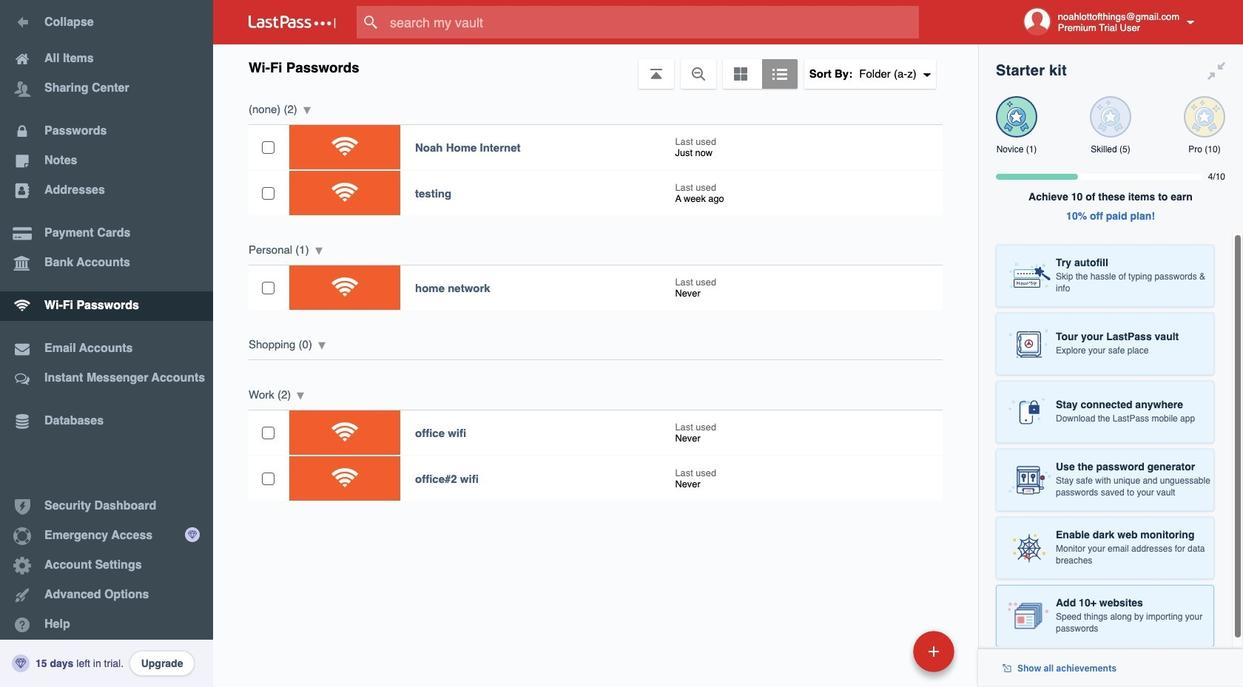 Task type: locate. For each thing, give the bounding box(es) containing it.
main navigation navigation
[[0, 0, 213, 687]]

new item navigation
[[811, 627, 963, 687]]



Task type: describe. For each thing, give the bounding box(es) containing it.
search my vault text field
[[357, 6, 948, 38]]

new item element
[[811, 630, 960, 673]]

Search search field
[[357, 6, 948, 38]]

lastpass image
[[249, 16, 336, 29]]

vault options navigation
[[213, 44, 978, 89]]



